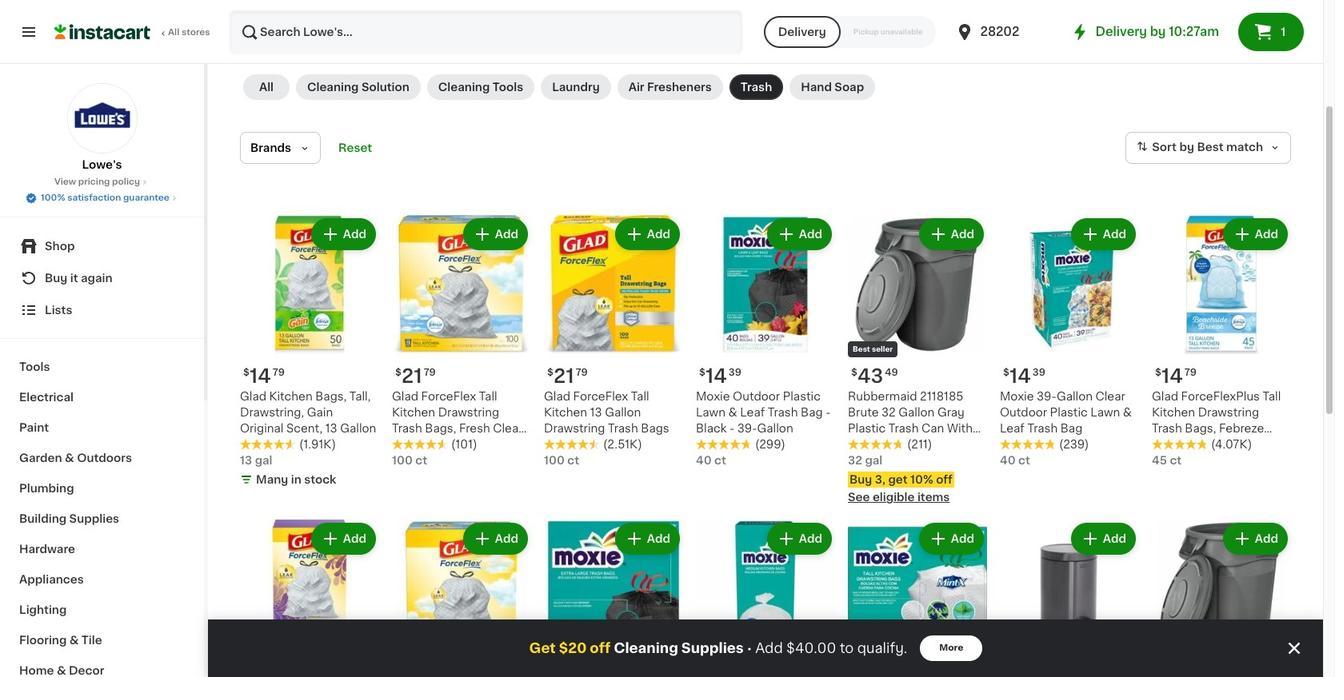 Task type: locate. For each thing, give the bounding box(es) containing it.
0 horizontal spatial off
[[590, 642, 611, 655]]

1 horizontal spatial outdoor
[[1000, 407, 1047, 419]]

lawn inside moxie 39-gallon clear outdoor plastic lawn & leaf trash bag
[[1091, 407, 1120, 419]]

0 vertical spatial all
[[168, 28, 179, 37]]

2 $ 14 39 from the left
[[1003, 367, 1045, 386]]

0 horizontal spatial $ 14 79
[[243, 367, 285, 386]]

ct for moxie 39-gallon clear outdoor plastic lawn & leaf trash bag
[[1018, 455, 1030, 467]]

7 $ from the left
[[1155, 368, 1161, 378]]

glad forceflex tall kitchen drawstring trash bags, fresh clean scent with febreze
[[392, 391, 526, 451]]

$ 43 49
[[851, 367, 898, 386]]

★★★★★
[[240, 439, 296, 451], [240, 439, 296, 451], [392, 439, 448, 451], [392, 439, 448, 451], [544, 439, 600, 451], [544, 439, 600, 451], [696, 439, 752, 451], [696, 439, 752, 451], [848, 439, 904, 451], [848, 439, 904, 451], [1000, 439, 1056, 451], [1000, 439, 1056, 451], [1152, 439, 1208, 451], [1152, 439, 1208, 451]]

100 ct down glad forceflex tall kitchen 13 gallon drawstring trash bags
[[544, 455, 579, 467]]

$ 14 39 for 39-
[[1003, 367, 1045, 386]]

supplies inside get $20 off cleaning supplies • add $40.00 to qualify.
[[681, 642, 744, 655]]

None search field
[[229, 10, 743, 54]]

moxie inside moxie 39-gallon clear outdoor plastic lawn & leaf trash bag
[[1000, 391, 1034, 403]]

best inside field
[[1197, 142, 1224, 153]]

0 vertical spatial 39-
[[1037, 391, 1057, 403]]

moxie for moxie outdoor plastic lawn & leaf trash bag - black - 39-gallon
[[696, 391, 730, 403]]

1 vertical spatial bag
[[1061, 423, 1083, 435]]

100 down scent
[[392, 455, 413, 467]]

0 horizontal spatial $ 14 39
[[699, 367, 741, 386]]

3 79 from the left
[[576, 368, 588, 378]]

2 glad from the left
[[392, 391, 418, 403]]

2 horizontal spatial bags,
[[1185, 423, 1216, 435]]

40 for moxie outdoor plastic lawn & leaf trash bag - black - 39-gallon
[[696, 455, 712, 467]]

2 moxie from the left
[[1000, 391, 1034, 403]]

cleaning down search field
[[438, 82, 490, 93]]

1 vertical spatial outdoor
[[1000, 407, 1047, 419]]

bag inside the moxie outdoor plastic lawn & leaf trash bag - black - 39-gallon
[[801, 407, 823, 419]]

$ for moxie 39-gallon clear outdoor plastic lawn & leaf trash bag
[[1003, 368, 1009, 378]]

glad for glad kitchen bags, tall, drawstring, gain original scent, 13 gallon
[[240, 391, 266, 403]]

$ inside $ 43 49
[[851, 368, 857, 378]]

plastic up (299)
[[783, 391, 821, 403]]

gallon
[[1057, 391, 1093, 403], [605, 407, 641, 419], [899, 407, 935, 419], [340, 423, 376, 435], [757, 423, 793, 435]]

rubbermaid 2118185 brute 32 gallon gray plastic trash can with lid
[[848, 391, 973, 451]]

tall for fresh
[[479, 391, 497, 403]]

0 vertical spatial by
[[1150, 26, 1166, 38]]

lawn up black
[[696, 407, 726, 419]]

tall up fresh
[[479, 391, 497, 403]]

$ up "drawstring,"
[[243, 368, 250, 378]]

hardware
[[19, 544, 75, 555]]

1 21 from the left
[[402, 367, 422, 386]]

40 down moxie 39-gallon clear outdoor plastic lawn & leaf trash bag
[[1000, 455, 1016, 467]]

0 horizontal spatial bag
[[801, 407, 823, 419]]

soap
[[835, 82, 864, 93]]

kitchen
[[269, 391, 313, 403], [392, 407, 435, 419], [544, 407, 587, 419], [1152, 407, 1195, 419]]

14 up black
[[705, 367, 727, 386]]

4 ct from the left
[[1018, 455, 1030, 467]]

off up items
[[936, 475, 953, 486]]

bag up (239)
[[1061, 423, 1083, 435]]

all stores link
[[54, 10, 211, 54]]

reset button
[[334, 132, 377, 164]]

(101)
[[451, 439, 477, 451]]

best inside product group
[[853, 346, 870, 353]]

$ down best seller
[[851, 368, 857, 378]]

delivery left 10:27am
[[1096, 26, 1147, 38]]

1 horizontal spatial 100
[[544, 455, 565, 467]]

glad for glad forceflex tall kitchen 13 gallon drawstring trash bags
[[544, 391, 570, 403]]

leaf inside the moxie outdoor plastic lawn & leaf trash bag - black - 39-gallon
[[740, 407, 765, 419]]

delivery inside delivery by 10:27am link
[[1096, 26, 1147, 38]]

forceflex for drawstring
[[421, 391, 476, 403]]

drawstring for 21
[[438, 407, 499, 419]]

service type group
[[764, 16, 936, 48]]

10%
[[910, 475, 933, 486]]

0 horizontal spatial all
[[168, 28, 179, 37]]

bags, up the with
[[425, 423, 456, 435]]

moxie up black
[[696, 391, 730, 403]]

1 vertical spatial off
[[590, 642, 611, 655]]

$ 14 79 up "drawstring,"
[[243, 367, 285, 386]]

off
[[936, 475, 953, 486], [590, 642, 611, 655]]

add
[[343, 229, 366, 240], [495, 229, 518, 240], [647, 229, 670, 240], [799, 229, 822, 240], [951, 229, 974, 240], [1103, 229, 1126, 240], [1255, 229, 1278, 240], [343, 534, 366, 545], [495, 534, 518, 545], [647, 534, 670, 545], [799, 534, 822, 545], [951, 534, 974, 545], [1103, 534, 1126, 545], [1255, 534, 1278, 545], [755, 642, 783, 655]]

best left seller
[[853, 346, 870, 353]]

decor
[[69, 666, 104, 677]]

2 14 from the left
[[705, 367, 727, 386]]

tall inside glad forceflexplus tall kitchen drawstring trash bags, febreze beachside breeze
[[1263, 391, 1281, 403]]

lawn down clear
[[1091, 407, 1120, 419]]

delivery for delivery
[[778, 26, 826, 38]]

0 horizontal spatial lawn
[[696, 407, 726, 419]]

febreze inside glad forceflex tall kitchen drawstring trash bags, fresh clean scent with febreze
[[454, 439, 499, 451]]

1 vertical spatial 13
[[325, 423, 337, 435]]

0 vertical spatial buy
[[45, 273, 67, 284]]

0 horizontal spatial 13
[[240, 455, 252, 467]]

$ for glad forceflex tall kitchen drawstring trash bags, fresh clean scent with febreze
[[395, 368, 402, 378]]

ct for glad forceflexplus tall kitchen drawstring trash bags, febreze beachside breeze
[[1170, 455, 1182, 467]]

39- left clear
[[1037, 391, 1057, 403]]

brute
[[848, 407, 879, 419]]

- right black
[[730, 423, 735, 435]]

gallon down 'tall,'
[[340, 423, 376, 435]]

1 vertical spatial tools
[[19, 362, 50, 373]]

2 40 from the left
[[1000, 455, 1016, 467]]

14 up forceflexplus
[[1161, 367, 1183, 386]]

1 horizontal spatial supplies
[[681, 642, 744, 655]]

plastic up (239)
[[1050, 407, 1088, 419]]

1 horizontal spatial plastic
[[848, 423, 886, 435]]

1 100 ct from the left
[[392, 455, 427, 467]]

2 vertical spatial plastic
[[848, 423, 886, 435]]

2 100 ct from the left
[[544, 455, 579, 467]]

2 vertical spatial 13
[[240, 455, 252, 467]]

gallon inside "rubbermaid 2118185 brute 32 gallon gray plastic trash can with lid"
[[899, 407, 935, 419]]

buy 3, get 10% off see eligible items
[[848, 475, 953, 503]]

&
[[728, 407, 737, 419], [1123, 407, 1132, 419], [65, 453, 74, 464], [69, 635, 79, 646], [57, 666, 66, 677]]

gallon up (299)
[[757, 423, 793, 435]]

14 up "drawstring,"
[[250, 367, 271, 386]]

all for all stores
[[168, 28, 179, 37]]

40 ct
[[696, 455, 726, 467], [1000, 455, 1030, 467]]

glad forceflex tall kitchen 13 gallon drawstring trash bags
[[544, 391, 669, 435]]

3 14 from the left
[[1009, 367, 1031, 386]]

$ up scent
[[395, 368, 402, 378]]

ct right 45
[[1170, 455, 1182, 467]]

drawstring up (2.51k)
[[544, 423, 605, 435]]

hand soap link
[[790, 75, 875, 100]]

Best match Sort by field
[[1126, 132, 1291, 164]]

2 horizontal spatial tall
[[1263, 391, 1281, 403]]

glad inside glad forceflex tall kitchen 13 gallon drawstring trash bags
[[544, 391, 570, 403]]

trash inside the moxie outdoor plastic lawn & leaf trash bag - black - 39-gallon
[[768, 407, 798, 419]]

supplies left •
[[681, 642, 744, 655]]

1 $ 14 79 from the left
[[243, 367, 285, 386]]

appliances link
[[10, 565, 194, 595]]

buy up see
[[850, 475, 872, 486]]

1 horizontal spatial tools
[[493, 82, 523, 93]]

2 79 from the left
[[424, 368, 436, 378]]

gallon up can
[[899, 407, 935, 419]]

0 horizontal spatial 40
[[696, 455, 712, 467]]

febreze up breeze in the bottom of the page
[[1219, 423, 1264, 435]]

0 horizontal spatial buy
[[45, 273, 67, 284]]

79 up glad forceflex tall kitchen 13 gallon drawstring trash bags
[[576, 368, 588, 378]]

drawstring,
[[240, 407, 304, 419]]

$ 14 39 up moxie 39-gallon clear outdoor plastic lawn & leaf trash bag
[[1003, 367, 1045, 386]]

tall right forceflexplus
[[1263, 391, 1281, 403]]

1 14 from the left
[[250, 367, 271, 386]]

supplies up hardware link
[[69, 514, 119, 525]]

1 horizontal spatial 100 ct
[[544, 455, 579, 467]]

ct for moxie outdoor plastic lawn & leaf trash bag - black - 39-gallon
[[714, 455, 726, 467]]

2 ct from the left
[[567, 455, 579, 467]]

0 horizontal spatial plastic
[[783, 391, 821, 403]]

40
[[696, 455, 712, 467], [1000, 455, 1016, 467]]

1 horizontal spatial forceflex
[[573, 391, 628, 403]]

14 for forceflexplus
[[1161, 367, 1183, 386]]

21 up glad forceflex tall kitchen 13 gallon drawstring trash bags
[[554, 367, 574, 386]]

0 vertical spatial 32
[[882, 407, 896, 419]]

forceflex up fresh
[[421, 391, 476, 403]]

2 tall from the left
[[631, 391, 649, 403]]

0 vertical spatial leaf
[[740, 407, 765, 419]]

$
[[243, 368, 250, 378], [395, 368, 402, 378], [547, 368, 554, 378], [699, 368, 705, 378], [851, 368, 857, 378], [1003, 368, 1009, 378], [1155, 368, 1161, 378]]

all stores
[[168, 28, 210, 37]]

2 $ 14 79 from the left
[[1155, 367, 1197, 386]]

drawstring inside glad forceflexplus tall kitchen drawstring trash bags, febreze beachside breeze
[[1198, 407, 1259, 419]]

kitchen inside glad forceflex tall kitchen 13 gallon drawstring trash bags
[[544, 407, 587, 419]]

view pricing policy link
[[54, 176, 150, 189]]

0 vertical spatial plastic
[[783, 391, 821, 403]]

1 vertical spatial by
[[1180, 142, 1194, 153]]

ct for glad forceflex tall kitchen 13 gallon drawstring trash bags
[[567, 455, 579, 467]]

1 forceflex from the left
[[421, 391, 476, 403]]

1 vertical spatial supplies
[[681, 642, 744, 655]]

buy inside buy 3, get 10% off see eligible items
[[850, 475, 872, 486]]

40 for moxie 39-gallon clear outdoor plastic lawn & leaf trash bag
[[1000, 455, 1016, 467]]

glad
[[240, 391, 266, 403], [392, 391, 418, 403], [544, 391, 570, 403], [1152, 391, 1178, 403]]

2 lawn from the left
[[1091, 407, 1120, 419]]

1 vertical spatial all
[[259, 82, 274, 93]]

all up brands
[[259, 82, 274, 93]]

forceflex up (2.51k)
[[573, 391, 628, 403]]

ct down scent
[[415, 455, 427, 467]]

cleaning for cleaning tools
[[438, 82, 490, 93]]

off inside buy 3, get 10% off see eligible items
[[936, 475, 953, 486]]

$ 21 79 for glad forceflex tall kitchen 13 gallon drawstring trash bags
[[547, 367, 588, 386]]

39- up (299)
[[737, 423, 757, 435]]

3 glad from the left
[[544, 391, 570, 403]]

moxie
[[696, 391, 730, 403], [1000, 391, 1034, 403]]

all left stores
[[168, 28, 179, 37]]

100% satisfaction guarantee button
[[25, 189, 179, 205]]

by inside delivery by 10:27am link
[[1150, 26, 1166, 38]]

with
[[947, 423, 973, 435]]

get
[[888, 475, 908, 486]]

1 40 ct from the left
[[696, 455, 726, 467]]

trash
[[741, 82, 772, 93], [768, 407, 798, 419], [392, 423, 422, 435], [608, 423, 638, 435], [889, 423, 919, 435], [1028, 423, 1058, 435], [1152, 423, 1182, 435]]

1 horizontal spatial delivery
[[1096, 26, 1147, 38]]

tall inside glad forceflex tall kitchen 13 gallon drawstring trash bags
[[631, 391, 649, 403]]

1 ct from the left
[[415, 455, 427, 467]]

moxie outdoor plastic lawn & leaf trash bag - black - 39-gallon
[[696, 391, 831, 435]]

14 up moxie 39-gallon clear outdoor plastic lawn & leaf trash bag
[[1009, 367, 1031, 386]]

3 $ from the left
[[547, 368, 554, 378]]

3 tall from the left
[[1263, 391, 1281, 403]]

glad inside "glad kitchen bags, tall, drawstring, gain original scent, 13 gallon"
[[240, 391, 266, 403]]

0 horizontal spatial 100 ct
[[392, 455, 427, 467]]

cleaning left solution
[[307, 82, 359, 93]]

14 for 39-
[[1009, 367, 1031, 386]]

$ 14 39 for outdoor
[[699, 367, 741, 386]]

satisfaction
[[67, 194, 121, 202]]

drawstring down forceflexplus
[[1198, 407, 1259, 419]]

1 horizontal spatial bags,
[[425, 423, 456, 435]]

paint
[[19, 422, 49, 434]]

0 horizontal spatial forceflex
[[421, 391, 476, 403]]

ct down black
[[714, 455, 726, 467]]

100 ct for glad forceflex tall kitchen drawstring trash bags, fresh clean scent with febreze
[[392, 455, 427, 467]]

79 up forceflexplus
[[1185, 368, 1197, 378]]

40 ct down moxie 39-gallon clear outdoor plastic lawn & leaf trash bag
[[1000, 455, 1030, 467]]

0 horizontal spatial leaf
[[740, 407, 765, 419]]

moxie right 2118185
[[1000, 391, 1034, 403]]

1 horizontal spatial -
[[826, 407, 831, 419]]

1 horizontal spatial off
[[936, 475, 953, 486]]

0 horizontal spatial outdoor
[[733, 391, 780, 403]]

0 horizontal spatial tools
[[19, 362, 50, 373]]

0 vertical spatial -
[[826, 407, 831, 419]]

add inside get $20 off cleaning supplies • add $40.00 to qualify.
[[755, 642, 783, 655]]

0 horizontal spatial 40 ct
[[696, 455, 726, 467]]

gal for 14
[[255, 455, 272, 467]]

1 79 from the left
[[273, 368, 285, 378]]

39 up moxie 39-gallon clear outdoor plastic lawn & leaf trash bag
[[1033, 368, 1045, 378]]

1 $ from the left
[[243, 368, 250, 378]]

trash inside moxie 39-gallon clear outdoor plastic lawn & leaf trash bag
[[1028, 423, 1058, 435]]

0 horizontal spatial cleaning
[[307, 82, 359, 93]]

$ 14 79 up forceflexplus
[[1155, 367, 1197, 386]]

2 horizontal spatial drawstring
[[1198, 407, 1259, 419]]

0 horizontal spatial drawstring
[[438, 407, 499, 419]]

•
[[747, 642, 752, 655]]

lawn
[[696, 407, 726, 419], [1091, 407, 1120, 419]]

1 horizontal spatial $ 21 79
[[547, 367, 588, 386]]

scent,
[[286, 423, 323, 435]]

1 lawn from the left
[[696, 407, 726, 419]]

79 up glad forceflex tall kitchen drawstring trash bags, fresh clean scent with febreze
[[424, 368, 436, 378]]

kitchen inside "glad kitchen bags, tall, drawstring, gain original scent, 13 gallon"
[[269, 391, 313, 403]]

plastic down brute
[[848, 423, 886, 435]]

1 horizontal spatial buy
[[850, 475, 872, 486]]

black
[[696, 423, 727, 435]]

delivery up hand
[[778, 26, 826, 38]]

gallon left clear
[[1057, 391, 1093, 403]]

bags, inside glad forceflexplus tall kitchen drawstring trash bags, febreze beachside breeze
[[1185, 423, 1216, 435]]

$ 14 39 up black
[[699, 367, 741, 386]]

best left the match
[[1197, 142, 1224, 153]]

1 horizontal spatial best
[[1197, 142, 1224, 153]]

1 vertical spatial 32
[[848, 455, 862, 467]]

32 gal
[[848, 455, 883, 467]]

79 up "drawstring,"
[[273, 368, 285, 378]]

leaf inside moxie 39-gallon clear outdoor plastic lawn & leaf trash bag
[[1000, 423, 1025, 435]]

2 gal from the left
[[865, 455, 883, 467]]

bag left brute
[[801, 407, 823, 419]]

$ for glad kitchen bags, tall, drawstring, gain original scent, 13 gallon
[[243, 368, 250, 378]]

1 $ 14 39 from the left
[[699, 367, 741, 386]]

outdoor inside moxie 39-gallon clear outdoor plastic lawn & leaf trash bag
[[1000, 407, 1047, 419]]

1 vertical spatial best
[[853, 346, 870, 353]]

$20
[[559, 642, 587, 655]]

1 vertical spatial leaf
[[1000, 423, 1025, 435]]

1 horizontal spatial gal
[[865, 455, 883, 467]]

0 horizontal spatial febreze
[[454, 439, 499, 451]]

1 horizontal spatial by
[[1180, 142, 1194, 153]]

1 horizontal spatial lawn
[[1091, 407, 1120, 419]]

glad kitchen bags, tall, drawstring, gain original scent, 13 gallon
[[240, 391, 376, 435]]

sort by
[[1152, 142, 1194, 153]]

gal up 3,
[[865, 455, 883, 467]]

supplies
[[69, 514, 119, 525], [681, 642, 744, 655]]

1 horizontal spatial 21
[[554, 367, 574, 386]]

2 39 from the left
[[1033, 368, 1045, 378]]

leaf up (299)
[[740, 407, 765, 419]]

& inside the moxie outdoor plastic lawn & leaf trash bag - black - 39-gallon
[[728, 407, 737, 419]]

4 14 from the left
[[1161, 367, 1183, 386]]

outdoor up (299)
[[733, 391, 780, 403]]

$ 14 79
[[243, 367, 285, 386], [1155, 367, 1197, 386]]

$ up glad forceflexplus tall kitchen drawstring trash bags, febreze beachside breeze
[[1155, 368, 1161, 378]]

by for sort
[[1180, 142, 1194, 153]]

1 horizontal spatial $ 14 79
[[1155, 367, 1197, 386]]

delivery button
[[764, 16, 841, 48]]

(1.91k)
[[299, 439, 336, 451]]

3 ct from the left
[[714, 455, 726, 467]]

1 horizontal spatial 40 ct
[[1000, 455, 1030, 467]]

0 vertical spatial bag
[[801, 407, 823, 419]]

buy it again
[[45, 273, 113, 284]]

gal up many
[[255, 455, 272, 467]]

1 vertical spatial buy
[[850, 475, 872, 486]]

0 horizontal spatial 39
[[729, 368, 741, 378]]

kitchen for glad forceflex tall kitchen drawstring trash bags, fresh clean scent with febreze
[[392, 407, 435, 419]]

off inside get $20 off cleaning supplies • add $40.00 to qualify.
[[590, 642, 611, 655]]

bags, for 14
[[1185, 423, 1216, 435]]

4 $ from the left
[[699, 368, 705, 378]]

pricing
[[78, 178, 110, 186]]

lowe's logo image
[[67, 83, 137, 154]]

13 gal
[[240, 455, 272, 467]]

1 horizontal spatial $ 14 39
[[1003, 367, 1045, 386]]

ct down glad forceflex tall kitchen 13 gallon drawstring trash bags
[[567, 455, 579, 467]]

1 horizontal spatial 39-
[[1037, 391, 1057, 403]]

home & decor link
[[10, 656, 194, 678]]

1 horizontal spatial tall
[[631, 391, 649, 403]]

28202
[[980, 26, 1019, 38]]

drawstring
[[438, 407, 499, 419], [1198, 407, 1259, 419], [544, 423, 605, 435]]

tools up electrical on the bottom left
[[19, 362, 50, 373]]

stock
[[304, 475, 336, 486]]

by left 10:27am
[[1150, 26, 1166, 38]]

guarantee
[[123, 194, 170, 202]]

1 $ 21 79 from the left
[[395, 367, 436, 386]]

0 vertical spatial off
[[936, 475, 953, 486]]

79 for glad forceflexplus tall kitchen drawstring trash bags, febreze beachside breeze
[[1185, 368, 1197, 378]]

0 horizontal spatial by
[[1150, 26, 1166, 38]]

1 glad from the left
[[240, 391, 266, 403]]

13
[[590, 407, 602, 419], [325, 423, 337, 435], [240, 455, 252, 467]]

0 horizontal spatial bags,
[[315, 391, 347, 403]]

2 horizontal spatial cleaning
[[614, 642, 678, 655]]

instacart logo image
[[54, 22, 150, 42]]

1 horizontal spatial 13
[[325, 423, 337, 435]]

2 forceflex from the left
[[573, 391, 628, 403]]

0 vertical spatial outdoor
[[733, 391, 780, 403]]

1 gal from the left
[[255, 455, 272, 467]]

gallon up (2.51k)
[[605, 407, 641, 419]]

- left brute
[[826, 407, 831, 419]]

clean
[[493, 423, 526, 435]]

flooring & tile
[[19, 635, 102, 646]]

2 100 from the left
[[544, 455, 565, 467]]

by inside 'best match sort by' field
[[1180, 142, 1194, 153]]

1 moxie from the left
[[696, 391, 730, 403]]

bags, inside glad forceflex tall kitchen drawstring trash bags, fresh clean scent with febreze
[[425, 423, 456, 435]]

kitchen inside glad forceflex tall kitchen drawstring trash bags, fresh clean scent with febreze
[[392, 407, 435, 419]]

2 40 ct from the left
[[1000, 455, 1030, 467]]

0 horizontal spatial best
[[853, 346, 870, 353]]

building supplies
[[19, 514, 119, 525]]

0 horizontal spatial delivery
[[778, 26, 826, 38]]

bags, up beachside
[[1185, 423, 1216, 435]]

kitchen inside glad forceflexplus tall kitchen drawstring trash bags, febreze beachside breeze
[[1152, 407, 1195, 419]]

0 horizontal spatial 21
[[402, 367, 422, 386]]

trash inside glad forceflexplus tall kitchen drawstring trash bags, febreze beachside breeze
[[1152, 423, 1182, 435]]

many
[[256, 475, 288, 486]]

3,
[[875, 475, 886, 486]]

treatment tracker modal dialog
[[208, 620, 1323, 678]]

1 100 from the left
[[392, 455, 413, 467]]

tall for trash
[[631, 391, 649, 403]]

1 39 from the left
[[729, 368, 741, 378]]

$ up moxie 39-gallon clear outdoor plastic lawn & leaf trash bag
[[1003, 368, 1009, 378]]

drawstring up fresh
[[438, 407, 499, 419]]

all for all
[[259, 82, 274, 93]]

delivery inside delivery "button"
[[778, 26, 826, 38]]

1 tall from the left
[[479, 391, 497, 403]]

0 vertical spatial 13
[[590, 407, 602, 419]]

delivery
[[1096, 26, 1147, 38], [778, 26, 826, 38]]

1 horizontal spatial all
[[259, 82, 274, 93]]

cleaning right $20
[[614, 642, 678, 655]]

2 21 from the left
[[554, 367, 574, 386]]

glad inside glad forceflex tall kitchen drawstring trash bags, fresh clean scent with febreze
[[392, 391, 418, 403]]

39 up the moxie outdoor plastic lawn & leaf trash bag - black - 39-gallon
[[729, 368, 741, 378]]

$ for glad forceflexplus tall kitchen drawstring trash bags, febreze beachside breeze
[[1155, 368, 1161, 378]]

plastic inside "rubbermaid 2118185 brute 32 gallon gray plastic trash can with lid"
[[848, 423, 886, 435]]

1 horizontal spatial moxie
[[1000, 391, 1034, 403]]

0 vertical spatial febreze
[[1219, 423, 1264, 435]]

product group
[[240, 215, 379, 491], [392, 215, 531, 469], [544, 215, 683, 469], [696, 215, 835, 469], [848, 215, 987, 506], [1000, 215, 1139, 469], [1152, 215, 1291, 469], [240, 520, 379, 678], [392, 520, 531, 678], [544, 520, 683, 678], [696, 520, 835, 678], [848, 520, 987, 678], [1000, 520, 1139, 678], [1152, 520, 1291, 678]]

$ 21 79 up glad forceflex tall kitchen drawstring trash bags, fresh clean scent with febreze
[[395, 367, 436, 386]]

buy for buy it again
[[45, 273, 67, 284]]

100%
[[41, 194, 65, 202]]

5 $ from the left
[[851, 368, 857, 378]]

40 ct for trash
[[1000, 455, 1030, 467]]

100 for glad forceflex tall kitchen 13 gallon drawstring trash bags
[[544, 455, 565, 467]]

21 up glad forceflex tall kitchen drawstring trash bags, fresh clean scent with febreze
[[402, 367, 422, 386]]

hardware link
[[10, 534, 194, 565]]

bags,
[[315, 391, 347, 403], [425, 423, 456, 435], [1185, 423, 1216, 435]]

79 for glad forceflex tall kitchen drawstring trash bags, fresh clean scent with febreze
[[424, 368, 436, 378]]

32 down lid
[[848, 455, 862, 467]]

$ 21 79 for glad forceflex tall kitchen drawstring trash bags, fresh clean scent with febreze
[[395, 367, 436, 386]]

0 horizontal spatial 39-
[[737, 423, 757, 435]]

1 horizontal spatial 40
[[1000, 455, 1016, 467]]

100 ct down scent
[[392, 455, 427, 467]]

gallon inside "glad kitchen bags, tall, drawstring, gain original scent, 13 gallon"
[[340, 423, 376, 435]]

tall inside glad forceflex tall kitchen drawstring trash bags, fresh clean scent with febreze
[[479, 391, 497, 403]]

febreze down fresh
[[454, 439, 499, 451]]

4 glad from the left
[[1152, 391, 1178, 403]]

trash inside "rubbermaid 2118185 brute 32 gallon gray plastic trash can with lid"
[[889, 423, 919, 435]]

6 $ from the left
[[1003, 368, 1009, 378]]

39 for outdoor
[[729, 368, 741, 378]]

add button
[[313, 220, 374, 249], [465, 220, 526, 249], [617, 220, 678, 249], [769, 220, 830, 249], [921, 220, 982, 249], [1073, 220, 1134, 249], [1225, 220, 1286, 249], [313, 525, 374, 554], [465, 525, 526, 554], [617, 525, 678, 554], [769, 525, 830, 554], [921, 525, 982, 554], [1073, 525, 1134, 554], [1225, 525, 1286, 554]]

$ up black
[[699, 368, 705, 378]]

32 inside "rubbermaid 2118185 brute 32 gallon gray plastic trash can with lid"
[[882, 407, 896, 419]]

moxie inside the moxie outdoor plastic lawn & leaf trash bag - black - 39-gallon
[[696, 391, 730, 403]]

trash link
[[729, 75, 783, 100]]

view
[[54, 178, 76, 186]]

2 $ 21 79 from the left
[[547, 367, 588, 386]]

buy left it
[[45, 273, 67, 284]]

cleaning tools
[[438, 82, 523, 93]]

off right $20
[[590, 642, 611, 655]]

forceflex inside glad forceflex tall kitchen 13 gallon drawstring trash bags
[[573, 391, 628, 403]]

100 down glad forceflex tall kitchen 13 gallon drawstring trash bags
[[544, 455, 565, 467]]

outdoor right gray
[[1000, 407, 1047, 419]]

1 vertical spatial febreze
[[454, 439, 499, 451]]

40 ct down black
[[696, 455, 726, 467]]

electrical link
[[10, 382, 194, 413]]

plastic
[[783, 391, 821, 403], [1050, 407, 1088, 419], [848, 423, 886, 435]]

gray
[[938, 407, 965, 419]]

1 horizontal spatial 39
[[1033, 368, 1045, 378]]

bags
[[641, 423, 669, 435]]

best seller
[[853, 346, 893, 353]]

2 horizontal spatial 13
[[590, 407, 602, 419]]

drawstring inside glad forceflex tall kitchen 13 gallon drawstring trash bags
[[544, 423, 605, 435]]

by right sort
[[1180, 142, 1194, 153]]

1 horizontal spatial bag
[[1061, 423, 1083, 435]]

drawstring inside glad forceflex tall kitchen drawstring trash bags, fresh clean scent with febreze
[[438, 407, 499, 419]]

glad inside glad forceflexplus tall kitchen drawstring trash bags, febreze beachside breeze
[[1152, 391, 1178, 403]]

1 40 from the left
[[696, 455, 712, 467]]

5 ct from the left
[[1170, 455, 1182, 467]]

tools down search field
[[493, 82, 523, 93]]

$ up glad forceflex tall kitchen 13 gallon drawstring trash bags
[[547, 368, 554, 378]]

32 down rubbermaid on the right
[[882, 407, 896, 419]]

best for best match
[[1197, 142, 1224, 153]]

0 horizontal spatial 100
[[392, 455, 413, 467]]

0 horizontal spatial moxie
[[696, 391, 730, 403]]

forceflex inside glad forceflex tall kitchen drawstring trash bags, fresh clean scent with febreze
[[421, 391, 476, 403]]

4 79 from the left
[[1185, 368, 1197, 378]]

bags, up the gain
[[315, 391, 347, 403]]

0 horizontal spatial tall
[[479, 391, 497, 403]]

1 horizontal spatial drawstring
[[544, 423, 605, 435]]

tall up bags
[[631, 391, 649, 403]]

2 $ from the left
[[395, 368, 402, 378]]

1
[[1281, 26, 1286, 38]]

14
[[250, 367, 271, 386], [705, 367, 727, 386], [1009, 367, 1031, 386], [1161, 367, 1183, 386]]

40 ct for black
[[696, 455, 726, 467]]

leaf right with
[[1000, 423, 1025, 435]]

$ 21 79 up glad forceflex tall kitchen 13 gallon drawstring trash bags
[[547, 367, 588, 386]]

2 horizontal spatial plastic
[[1050, 407, 1088, 419]]

1 horizontal spatial 32
[[882, 407, 896, 419]]

ct down moxie 39-gallon clear outdoor plastic lawn & leaf trash bag
[[1018, 455, 1030, 467]]

1 horizontal spatial febreze
[[1219, 423, 1264, 435]]

1 vertical spatial 39-
[[737, 423, 757, 435]]

45
[[1152, 455, 1167, 467]]

1 horizontal spatial cleaning
[[438, 82, 490, 93]]

trash inside glad forceflex tall kitchen 13 gallon drawstring trash bags
[[608, 423, 638, 435]]

40 down black
[[696, 455, 712, 467]]



Task type: describe. For each thing, give the bounding box(es) containing it.
2118185
[[920, 391, 964, 403]]

gal for 43
[[865, 455, 883, 467]]

flooring
[[19, 635, 67, 646]]

building supplies link
[[10, 504, 194, 534]]

100 for glad forceflex tall kitchen drawstring trash bags, fresh clean scent with febreze
[[392, 455, 413, 467]]

& for tile
[[69, 635, 79, 646]]

lawn inside the moxie outdoor plastic lawn & leaf trash bag - black - 39-gallon
[[696, 407, 726, 419]]

tools link
[[10, 352, 194, 382]]

forceflexplus
[[1181, 391, 1260, 403]]

tall for febreze
[[1263, 391, 1281, 403]]

buy for buy 3, get 10% off see eligible items
[[850, 475, 872, 486]]

appliances
[[19, 574, 84, 586]]

ct for glad forceflex tall kitchen drawstring trash bags, fresh clean scent with febreze
[[415, 455, 427, 467]]

product group containing 43
[[848, 215, 987, 506]]

(239)
[[1059, 439, 1089, 451]]

items
[[918, 492, 950, 503]]

qualify.
[[857, 642, 907, 655]]

delivery by 10:27am link
[[1070, 22, 1219, 42]]

glad for glad forceflexplus tall kitchen drawstring trash bags, febreze beachside breeze
[[1152, 391, 1178, 403]]

again
[[81, 273, 113, 284]]

(299)
[[755, 439, 785, 451]]

Search field
[[230, 11, 741, 53]]

original
[[240, 423, 284, 435]]

match
[[1226, 142, 1263, 153]]

cleaning for cleaning solution
[[307, 82, 359, 93]]

fresheners
[[647, 82, 712, 93]]

delivery by 10:27am
[[1096, 26, 1219, 38]]

garden
[[19, 453, 62, 464]]

building
[[19, 514, 67, 525]]

79 for glad forceflex tall kitchen 13 gallon drawstring trash bags
[[576, 368, 588, 378]]

trash inside glad forceflex tall kitchen drawstring trash bags, fresh clean scent with febreze
[[392, 423, 422, 435]]

more
[[939, 644, 964, 653]]

cleaning solution
[[307, 82, 409, 93]]

eligible
[[873, 492, 915, 503]]

21 for glad forceflex tall kitchen drawstring trash bags, fresh clean scent with febreze
[[402, 367, 422, 386]]

100% satisfaction guarantee
[[41, 194, 170, 202]]

(2.51k)
[[603, 439, 642, 451]]

100 ct for glad forceflex tall kitchen 13 gallon drawstring trash bags
[[544, 455, 579, 467]]

stores
[[182, 28, 210, 37]]

lists link
[[10, 294, 194, 326]]

bag inside moxie 39-gallon clear outdoor plastic lawn & leaf trash bag
[[1061, 423, 1083, 435]]

13 inside "glad kitchen bags, tall, drawstring, gain original scent, 13 gallon"
[[325, 423, 337, 435]]

plastic inside the moxie outdoor plastic lawn & leaf trash bag - black - 39-gallon
[[783, 391, 821, 403]]

it
[[70, 273, 78, 284]]

& inside moxie 39-gallon clear outdoor plastic lawn & leaf trash bag
[[1123, 407, 1132, 419]]

lighting link
[[10, 595, 194, 626]]

outdoor inside the moxie outdoor plastic lawn & leaf trash bag - black - 39-gallon
[[733, 391, 780, 403]]

$ for moxie outdoor plastic lawn & leaf trash bag - black - 39-gallon
[[699, 368, 705, 378]]

$40.00
[[786, 642, 836, 655]]

home & decor
[[19, 666, 104, 677]]

seller
[[872, 346, 893, 353]]

moxie 39-gallon clear outdoor plastic lawn & leaf trash bag
[[1000, 391, 1132, 435]]

13 inside glad forceflex tall kitchen 13 gallon drawstring trash bags
[[590, 407, 602, 419]]

cleaning solution link
[[296, 75, 421, 100]]

gallon inside moxie 39-gallon clear outdoor plastic lawn & leaf trash bag
[[1057, 391, 1093, 403]]

outdoors
[[77, 453, 132, 464]]

10:27am
[[1169, 26, 1219, 38]]

beachside
[[1152, 439, 1211, 451]]

39- inside the moxie outdoor plastic lawn & leaf trash bag - black - 39-gallon
[[737, 423, 757, 435]]

solution
[[362, 82, 409, 93]]

paint link
[[10, 413, 194, 443]]

0 horizontal spatial 32
[[848, 455, 862, 467]]

flooring & tile link
[[10, 626, 194, 656]]

more button
[[920, 636, 983, 662]]

0 vertical spatial supplies
[[69, 514, 119, 525]]

14 for outdoor
[[705, 367, 727, 386]]

(4.07k)
[[1211, 439, 1252, 451]]

gallon inside glad forceflex tall kitchen 13 gallon drawstring trash bags
[[605, 407, 641, 419]]

air fresheners
[[629, 82, 712, 93]]

delivery for delivery by 10:27am
[[1096, 26, 1147, 38]]

lid
[[848, 439, 865, 451]]

$ for rubbermaid 2118185 brute 32 gallon gray plastic trash can with lid
[[851, 368, 857, 378]]

hand
[[801, 82, 832, 93]]

home
[[19, 666, 54, 677]]

nsored
[[1260, 25, 1291, 34]]

clear
[[1096, 391, 1125, 403]]

drawstring for 14
[[1198, 407, 1259, 419]]

& for outdoors
[[65, 453, 74, 464]]

to
[[840, 642, 854, 655]]

scent
[[392, 439, 425, 451]]

39- inside moxie 39-gallon clear outdoor plastic lawn & leaf trash bag
[[1037, 391, 1057, 403]]

garden & outdoors
[[19, 453, 132, 464]]

plastic inside moxie 39-gallon clear outdoor plastic lawn & leaf trash bag
[[1050, 407, 1088, 419]]

spo
[[1243, 25, 1260, 34]]

& for decor
[[57, 666, 66, 677]]

shop link
[[10, 230, 194, 262]]

laundry
[[552, 82, 600, 93]]

14 for kitchen
[[250, 367, 271, 386]]

laundry link
[[541, 75, 611, 100]]

forceflex for 13
[[573, 391, 628, 403]]

lowe's link
[[67, 83, 137, 173]]

kitchen for glad forceflexplus tall kitchen drawstring trash bags, febreze beachside breeze
[[1152, 407, 1195, 419]]

39 for 39-
[[1033, 368, 1045, 378]]

with
[[428, 439, 452, 451]]

glad for glad forceflex tall kitchen drawstring trash bags, fresh clean scent with febreze
[[392, 391, 418, 403]]

policy
[[112, 178, 140, 186]]

1 button
[[1238, 13, 1304, 51]]

21 for glad forceflex tall kitchen 13 gallon drawstring trash bags
[[554, 367, 574, 386]]

all link
[[243, 75, 290, 100]]

$ 14 79 for forceflexplus
[[1155, 367, 1197, 386]]

see
[[848, 492, 870, 503]]

get
[[529, 642, 556, 655]]

electrical
[[19, 392, 74, 403]]

glad forceflexplus tall kitchen drawstring trash bags, febreze beachside breeze
[[1152, 391, 1281, 451]]

brands button
[[240, 132, 321, 164]]

many in stock
[[256, 475, 336, 486]]

best for best seller
[[853, 346, 870, 353]]

$ 14 79 for kitchen
[[243, 367, 285, 386]]

49
[[885, 368, 898, 378]]

1 vertical spatial -
[[730, 423, 735, 435]]

bags, inside "glad kitchen bags, tall, drawstring, gain original scent, 13 gallon"
[[315, 391, 347, 403]]

cleaning inside get $20 off cleaning supplies • add $40.00 to qualify.
[[614, 642, 678, 655]]

by for delivery
[[1150, 26, 1166, 38]]

kitchen for glad forceflex tall kitchen 13 gallon drawstring trash bags
[[544, 407, 587, 419]]

79 for glad kitchen bags, tall, drawstring, gain original scent, 13 gallon
[[273, 368, 285, 378]]

sort
[[1152, 142, 1177, 153]]

moxie for moxie 39-gallon clear outdoor plastic lawn & leaf trash bag
[[1000, 391, 1034, 403]]

lowe's
[[82, 159, 122, 170]]

in
[[291, 475, 301, 486]]

febreze inside glad forceflexplus tall kitchen drawstring trash bags, febreze beachside breeze
[[1219, 423, 1264, 435]]

add inside product group
[[951, 229, 974, 240]]

lighting
[[19, 605, 67, 616]]

brands
[[250, 143, 291, 154]]

$ for glad forceflex tall kitchen 13 gallon drawstring trash bags
[[547, 368, 554, 378]]

gallon inside the moxie outdoor plastic lawn & leaf trash bag - black - 39-gallon
[[757, 423, 793, 435]]

bags, for 21
[[425, 423, 456, 435]]

45 ct
[[1152, 455, 1182, 467]]

buy it again link
[[10, 262, 194, 294]]



Task type: vqa. For each thing, say whether or not it's contained in the screenshot.
THYME, BUNCH
no



